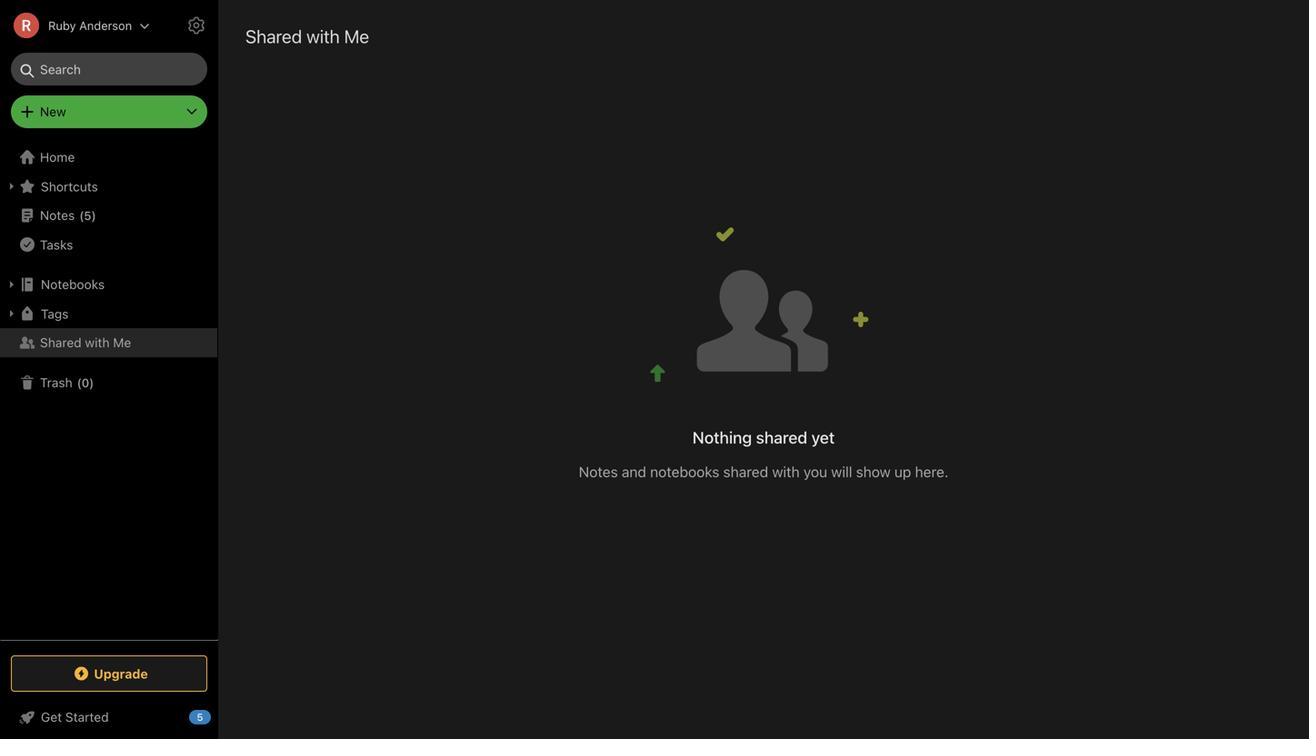 Task type: describe. For each thing, give the bounding box(es) containing it.
click to collapse image
[[211, 706, 225, 728]]

yet
[[812, 428, 835, 447]]

notebooks
[[650, 463, 720, 481]]

tags button
[[0, 299, 217, 328]]

notebooks
[[41, 277, 105, 292]]

( for notes
[[79, 209, 84, 222]]

0 vertical spatial shared
[[756, 428, 808, 447]]

1 horizontal spatial me
[[344, 25, 369, 47]]

new button
[[11, 96, 207, 128]]

1 horizontal spatial with
[[307, 25, 340, 47]]

1 vertical spatial shared
[[40, 335, 82, 350]]

5 inside notes ( 5 )
[[84, 209, 91, 222]]

0
[[82, 376, 89, 390]]

started
[[65, 710, 109, 725]]

nothing
[[693, 428, 752, 447]]

( for trash
[[77, 376, 82, 390]]

notes for notes ( 5 )
[[40, 208, 75, 223]]

get
[[41, 710, 62, 725]]

will
[[832, 463, 853, 481]]

upgrade
[[94, 666, 148, 681]]

tasks
[[40, 237, 73, 252]]

you
[[804, 463, 828, 481]]

5 inside "help and learning task checklist" field
[[197, 712, 203, 724]]

2 vertical spatial with
[[773, 463, 800, 481]]

tags
[[41, 306, 69, 321]]

get started
[[41, 710, 109, 725]]

ruby
[[48, 19, 76, 32]]

) for notes
[[91, 209, 96, 222]]

shared with me inside the "shared with me" link
[[40, 335, 131, 350]]



Task type: vqa. For each thing, say whether or not it's contained in the screenshot.
the middle with
yes



Task type: locate. For each thing, give the bounding box(es) containing it.
tree containing home
[[0, 143, 218, 639]]

1 horizontal spatial notes
[[579, 463, 618, 481]]

shortcuts button
[[0, 172, 217, 201]]

0 vertical spatial me
[[344, 25, 369, 47]]

shared with me link
[[0, 328, 217, 357]]

2 horizontal spatial with
[[773, 463, 800, 481]]

None search field
[[24, 53, 195, 85]]

show
[[856, 463, 891, 481]]

shared up notes and notebooks shared with you will show up here.
[[756, 428, 808, 447]]

shared
[[756, 428, 808, 447], [724, 463, 769, 481]]

0 horizontal spatial shared
[[40, 335, 82, 350]]

notes up tasks
[[40, 208, 75, 223]]

shared
[[246, 25, 302, 47], [40, 335, 82, 350]]

0 horizontal spatial notes
[[40, 208, 75, 223]]

shared with me inside shared with me element
[[246, 25, 369, 47]]

1 vertical spatial 5
[[197, 712, 203, 724]]

0 vertical spatial shared
[[246, 25, 302, 47]]

ruby anderson
[[48, 19, 132, 32]]

0 vertical spatial (
[[79, 209, 84, 222]]

Account field
[[0, 7, 150, 44]]

notes
[[40, 208, 75, 223], [579, 463, 618, 481]]

anderson
[[79, 19, 132, 32]]

0 vertical spatial with
[[307, 25, 340, 47]]

1 vertical spatial with
[[85, 335, 110, 350]]

) inside notes ( 5 )
[[91, 209, 96, 222]]

expand notebooks image
[[5, 277, 19, 292]]

) for trash
[[89, 376, 94, 390]]

0 horizontal spatial me
[[113, 335, 131, 350]]

( down shortcuts
[[79, 209, 84, 222]]

1 vertical spatial (
[[77, 376, 82, 390]]

Help and Learning task checklist field
[[0, 703, 218, 732]]

shared right "settings" icon
[[246, 25, 302, 47]]

notes left the and
[[579, 463, 618, 481]]

1 vertical spatial me
[[113, 335, 131, 350]]

1 vertical spatial shared
[[724, 463, 769, 481]]

upgrade button
[[11, 656, 207, 692]]

settings image
[[186, 15, 207, 36]]

notes inside shared with me element
[[579, 463, 618, 481]]

nothing shared yet
[[693, 428, 835, 447]]

me
[[344, 25, 369, 47], [113, 335, 131, 350]]

notes inside tree
[[40, 208, 75, 223]]

with
[[307, 25, 340, 47], [85, 335, 110, 350], [773, 463, 800, 481]]

5 left the "click to collapse" icon
[[197, 712, 203, 724]]

5 down shortcuts
[[84, 209, 91, 222]]

0 vertical spatial notes
[[40, 208, 75, 223]]

( inside trash ( 0 )
[[77, 376, 82, 390]]

here.
[[916, 463, 949, 481]]

0 vertical spatial shared with me
[[246, 25, 369, 47]]

expand tags image
[[5, 307, 19, 321]]

1 vertical spatial notes
[[579, 463, 618, 481]]

) right trash
[[89, 376, 94, 390]]

shared with me element
[[218, 0, 1310, 739]]

1 horizontal spatial shared with me
[[246, 25, 369, 47]]

Search text field
[[24, 53, 195, 85]]

) inside trash ( 0 )
[[89, 376, 94, 390]]

up
[[895, 463, 912, 481]]

0 horizontal spatial with
[[85, 335, 110, 350]]

1 vertical spatial )
[[89, 376, 94, 390]]

tree
[[0, 143, 218, 639]]

) down shortcuts button
[[91, 209, 96, 222]]

0 vertical spatial 5
[[84, 209, 91, 222]]

( right trash
[[77, 376, 82, 390]]

1 horizontal spatial 5
[[197, 712, 203, 724]]

5
[[84, 209, 91, 222], [197, 712, 203, 724]]

notes and notebooks shared with you will show up here.
[[579, 463, 949, 481]]

)
[[91, 209, 96, 222], [89, 376, 94, 390]]

notes for notes and notebooks shared with you will show up here.
[[579, 463, 618, 481]]

trash
[[40, 375, 73, 390]]

0 horizontal spatial shared with me
[[40, 335, 131, 350]]

home
[[40, 150, 75, 165]]

(
[[79, 209, 84, 222], [77, 376, 82, 390]]

1 horizontal spatial shared
[[246, 25, 302, 47]]

shortcuts
[[41, 179, 98, 194]]

tasks button
[[0, 230, 217, 259]]

notes ( 5 )
[[40, 208, 96, 223]]

and
[[622, 463, 647, 481]]

1 vertical spatial shared with me
[[40, 335, 131, 350]]

shared with me
[[246, 25, 369, 47], [40, 335, 131, 350]]

0 vertical spatial )
[[91, 209, 96, 222]]

trash ( 0 )
[[40, 375, 94, 390]]

( inside notes ( 5 )
[[79, 209, 84, 222]]

notebooks link
[[0, 270, 217, 299]]

new
[[40, 104, 66, 119]]

0 horizontal spatial 5
[[84, 209, 91, 222]]

shared down 'tags'
[[40, 335, 82, 350]]

home link
[[0, 143, 218, 172]]

shared down nothing shared yet
[[724, 463, 769, 481]]



